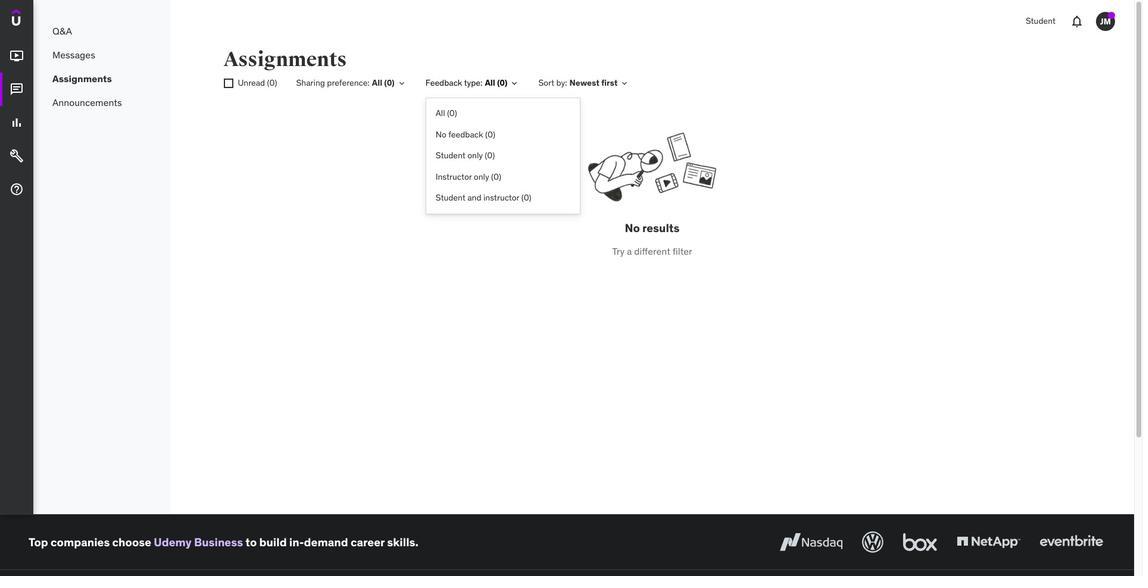 Task type: vqa. For each thing, say whether or not it's contained in the screenshot.
rightmost experience
no



Task type: describe. For each thing, give the bounding box(es) containing it.
2 medium image from the top
[[10, 116, 24, 130]]

try
[[612, 245, 625, 257]]

all (0)
[[436, 108, 457, 118]]

only for instructor
[[474, 171, 489, 182]]

unread (0)
[[238, 78, 277, 88]]

preference:
[[327, 78, 370, 88]]

student link
[[1019, 7, 1063, 36]]

and
[[467, 193, 481, 203]]

sharing preference: all (0)
[[296, 78, 395, 88]]

try a different filter
[[612, 245, 692, 257]]

results
[[642, 221, 680, 235]]

(0) inside no feedback (0) button
[[485, 129, 495, 140]]

demand
[[304, 535, 348, 549]]

student and instructor (0) button
[[426, 188, 580, 209]]

first
[[601, 78, 618, 88]]

top companies choose udemy business to build in-demand career skills.
[[29, 535, 418, 549]]

xsmall image for feedback type: all (0)
[[510, 79, 519, 88]]

a
[[627, 245, 632, 257]]

instructor
[[436, 171, 472, 182]]

student for student
[[1026, 16, 1056, 26]]

newest
[[570, 78, 600, 88]]

feedback type: all (0)
[[426, 78, 508, 88]]

messages
[[52, 49, 95, 61]]

0 horizontal spatial assignments
[[52, 73, 112, 84]]

no for no results
[[625, 221, 640, 235]]

instructor
[[483, 193, 519, 203]]

only for student
[[467, 150, 483, 161]]

(0) inside instructor only (0) button
[[491, 171, 501, 182]]

3 xsmall image from the left
[[224, 79, 233, 88]]

netapp image
[[954, 529, 1023, 556]]

feedback
[[448, 129, 483, 140]]

skills.
[[387, 535, 418, 549]]

in-
[[289, 535, 304, 549]]

nasdaq image
[[777, 529, 845, 556]]

messages link
[[33, 43, 170, 67]]

student for student only (0)
[[436, 150, 465, 161]]

no feedback (0) button
[[426, 124, 580, 145]]

udemy business link
[[154, 535, 243, 549]]

all (0) button
[[426, 103, 580, 124]]

udemy
[[154, 535, 192, 549]]

announcements link
[[33, 90, 170, 114]]

(0) inside student only (0) 'button'
[[485, 150, 495, 161]]

feedback
[[426, 78, 462, 88]]

volkswagen image
[[860, 529, 886, 556]]

(0) right unread
[[267, 78, 277, 88]]



Task type: locate. For each thing, give the bounding box(es) containing it.
1 vertical spatial medium image
[[10, 182, 24, 197]]

assignments up sharing
[[224, 47, 347, 72]]

0 horizontal spatial xsmall image
[[224, 79, 233, 88]]

xsmall image
[[397, 79, 407, 88], [510, 79, 519, 88], [224, 79, 233, 88]]

2 horizontal spatial all
[[485, 78, 495, 88]]

different
[[634, 245, 670, 257]]

instructor only (0) button
[[426, 167, 580, 188]]

student and instructor (0)
[[436, 193, 531, 203]]

only up student and instructor (0)
[[474, 171, 489, 182]]

1 medium image from the top
[[10, 49, 24, 63]]

sort by: newest first
[[538, 78, 618, 88]]

choose
[[112, 535, 151, 549]]

all for feedback type:
[[485, 78, 495, 88]]

only inside 'button'
[[467, 150, 483, 161]]

2 vertical spatial student
[[436, 193, 465, 203]]

xsmall image left sort
[[510, 79, 519, 88]]

(0) right preference:
[[384, 78, 395, 88]]

student for student and instructor (0)
[[436, 193, 465, 203]]

sharing
[[296, 78, 325, 88]]

1 medium image from the top
[[10, 82, 24, 97]]

(0) right type:
[[497, 78, 508, 88]]

1 vertical spatial student
[[436, 150, 465, 161]]

0 vertical spatial medium image
[[10, 82, 24, 97]]

all right preference:
[[372, 78, 382, 88]]

(0)
[[267, 78, 277, 88], [384, 78, 395, 88], [497, 78, 508, 88], [447, 108, 457, 118], [485, 129, 495, 140], [485, 150, 495, 161], [491, 171, 501, 182], [521, 193, 531, 203]]

0 vertical spatial medium image
[[10, 49, 24, 63]]

q&a
[[52, 25, 72, 37]]

assignments
[[224, 47, 347, 72], [52, 73, 112, 84]]

to
[[246, 535, 257, 549]]

(0) down student only (0) 'button'
[[491, 171, 501, 182]]

no
[[436, 129, 446, 140], [625, 221, 640, 235]]

only inside button
[[474, 171, 489, 182]]

instructor only (0)
[[436, 171, 501, 182]]

2 medium image from the top
[[10, 182, 24, 197]]

student inside button
[[436, 193, 465, 203]]

top
[[29, 535, 48, 549]]

all right type:
[[485, 78, 495, 88]]

eventbrite image
[[1037, 529, 1106, 556]]

all inside button
[[436, 108, 445, 118]]

box image
[[900, 529, 940, 556]]

assignments up announcements
[[52, 73, 112, 84]]

udemy image
[[12, 10, 66, 30]]

(0) right instructor
[[521, 193, 531, 203]]

no for no feedback (0)
[[436, 129, 446, 140]]

1 vertical spatial no
[[625, 221, 640, 235]]

all for sharing preference:
[[372, 78, 382, 88]]

you have alerts image
[[1108, 12, 1115, 19]]

(0) down the all (0) button
[[485, 129, 495, 140]]

student down instructor
[[436, 193, 465, 203]]

1 horizontal spatial xsmall image
[[397, 79, 407, 88]]

(0) inside "student and instructor (0)" button
[[521, 193, 531, 203]]

0 horizontal spatial all
[[372, 78, 382, 88]]

assignments link
[[33, 67, 170, 90]]

unread
[[238, 78, 265, 88]]

2 vertical spatial medium image
[[10, 149, 24, 163]]

(0) up the no feedback (0)
[[447, 108, 457, 118]]

student only (0)
[[436, 150, 495, 161]]

no up the a
[[625, 221, 640, 235]]

all down feedback
[[436, 108, 445, 118]]

type:
[[464, 78, 483, 88]]

0 vertical spatial no
[[436, 129, 446, 140]]

only
[[467, 150, 483, 161], [474, 171, 489, 182]]

student left notifications image
[[1026, 16, 1056, 26]]

student only (0) button
[[426, 145, 580, 167]]

build
[[259, 535, 287, 549]]

no results
[[625, 221, 680, 235]]

by:
[[556, 78, 567, 88]]

q&a link
[[33, 19, 170, 43]]

no down all (0)
[[436, 129, 446, 140]]

0 vertical spatial only
[[467, 150, 483, 161]]

announcements
[[52, 96, 122, 108]]

xsmall image for sharing preference: all (0)
[[397, 79, 407, 88]]

jm link
[[1091, 7, 1120, 36]]

notifications image
[[1070, 14, 1084, 29]]

filter
[[673, 245, 692, 257]]

xsmall image left unread
[[224, 79, 233, 88]]

(0) down no feedback (0) button
[[485, 150, 495, 161]]

0 horizontal spatial no
[[436, 129, 446, 140]]

no feedback (0)
[[436, 129, 495, 140]]

1 vertical spatial only
[[474, 171, 489, 182]]

xsmall image left feedback
[[397, 79, 407, 88]]

medium image
[[10, 49, 24, 63], [10, 182, 24, 197]]

student
[[1026, 16, 1056, 26], [436, 150, 465, 161], [436, 193, 465, 203]]

1 vertical spatial medium image
[[10, 116, 24, 130]]

jm
[[1100, 16, 1111, 27]]

(0) inside the all (0) button
[[447, 108, 457, 118]]

1 horizontal spatial no
[[625, 221, 640, 235]]

1 xsmall image from the left
[[397, 79, 407, 88]]

business
[[194, 535, 243, 549]]

3 medium image from the top
[[10, 149, 24, 163]]

all
[[372, 78, 382, 88], [485, 78, 495, 88], [436, 108, 445, 118]]

1 horizontal spatial all
[[436, 108, 445, 118]]

2 horizontal spatial xsmall image
[[510, 79, 519, 88]]

companies
[[51, 535, 110, 549]]

no inside button
[[436, 129, 446, 140]]

career
[[351, 535, 385, 549]]

sort
[[538, 78, 554, 88]]

xsmall image
[[620, 79, 630, 88]]

2 xsmall image from the left
[[510, 79, 519, 88]]

1 horizontal spatial assignments
[[224, 47, 347, 72]]

only up instructor only (0)
[[467, 150, 483, 161]]

student up instructor
[[436, 150, 465, 161]]

student inside 'button'
[[436, 150, 465, 161]]

medium image
[[10, 82, 24, 97], [10, 116, 24, 130], [10, 149, 24, 163]]

0 vertical spatial student
[[1026, 16, 1056, 26]]



